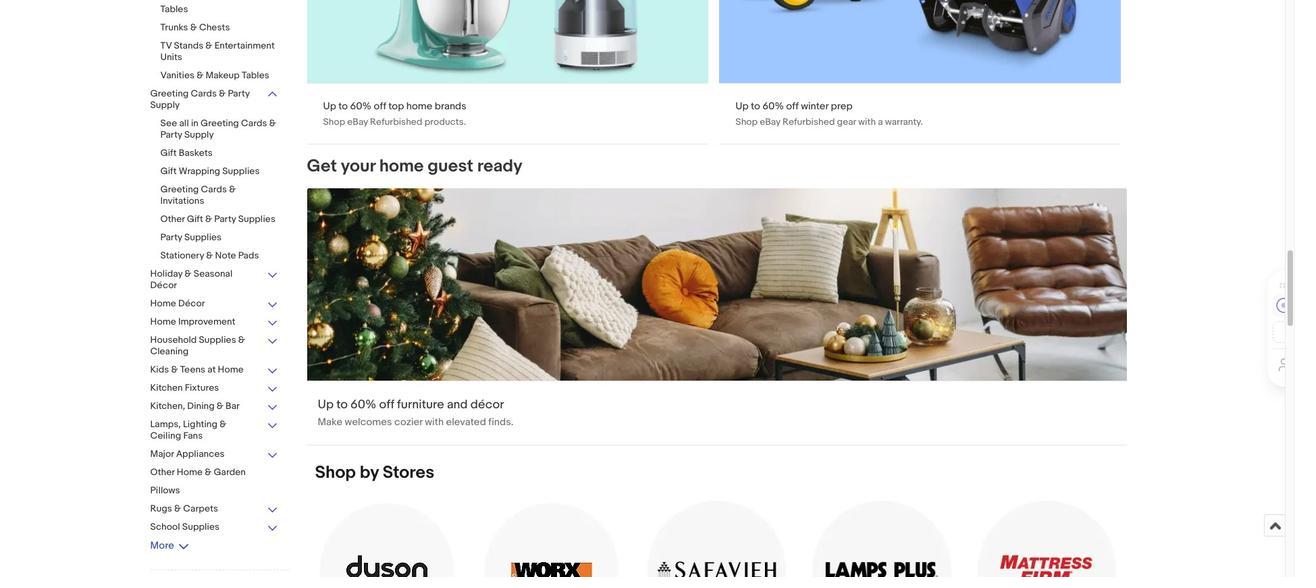 Task type: describe. For each thing, give the bounding box(es) containing it.
garden
[[214, 467, 246, 478]]

ready
[[477, 156, 523, 177]]

tables trunks & chests tv stands & entertainment units vanities & makeup tables greeting cards & party supply see all in greeting cards & party supply gift baskets gift wrapping supplies greeting cards & invitations other gift & party supplies party supplies stationery & note pads holiday & seasonal décor home décor home improvement household supplies & cleaning kids & teens at home kitchen fixtures kitchen, dining & bar lamps, lighting & ceiling fans major appliances other home & garden pillows rugs & carpets school supplies
[[150, 3, 276, 533]]

major appliances button
[[150, 449, 279, 461]]

kitchen,
[[150, 401, 185, 412]]

with for and
[[425, 416, 444, 429]]

wrapping
[[179, 166, 220, 177]]

& down home improvement dropdown button
[[238, 334, 245, 346]]

ebay inside up to 60% off winter prep shop ebay refurbished gear with a warranty.
[[760, 116, 781, 127]]

kitchen, dining & bar button
[[150, 401, 279, 413]]

tv stands & entertainment units link
[[160, 40, 279, 64]]

gift baskets link
[[160, 147, 279, 160]]

entertainment
[[215, 40, 275, 51]]

greeting cards & invitations link
[[160, 184, 279, 208]]

1 vertical spatial supply
[[184, 129, 214, 141]]

kids
[[150, 364, 169, 376]]

0 vertical spatial cards
[[191, 88, 217, 99]]

dining
[[187, 401, 215, 412]]

kids & teens at home button
[[150, 364, 279, 377]]

more
[[150, 540, 174, 553]]

home down appliances
[[177, 467, 203, 478]]

baskets
[[179, 147, 213, 159]]

& up the party supplies 'link' at the top left of the page
[[205, 214, 212, 225]]

school
[[150, 522, 180, 533]]

make
[[318, 416, 343, 429]]

vanities & makeup tables link
[[160, 70, 279, 82]]

up to 60% off winter prep shop ebay refurbished gear with a warranty.
[[736, 100, 924, 127]]

off for winter
[[787, 100, 799, 113]]

elevated
[[446, 416, 486, 429]]

up to 60% off furniture and décor make welcomes cozier with elevated finds.
[[318, 398, 514, 429]]

lighting
[[183, 419, 218, 430]]

cozier
[[395, 416, 423, 429]]

household supplies & cleaning button
[[150, 334, 279, 359]]

60% for furniture
[[351, 398, 377, 413]]

refurbished inside up to 60% off winter prep shop ebay refurbished gear with a warranty.
[[783, 116, 835, 127]]

home inside up to 60% off top home brands shop ebay refurbished products.
[[407, 100, 433, 113]]

rugs
[[150, 503, 172, 515]]

units
[[160, 51, 182, 63]]

up to 60% off top home brands shop ebay refurbished products.
[[323, 100, 467, 127]]

chests
[[199, 22, 230, 33]]

trunks & chests link
[[160, 22, 279, 34]]

holiday & seasonal décor button
[[150, 268, 279, 293]]

holiday
[[150, 268, 183, 280]]

supplies down home improvement dropdown button
[[199, 334, 236, 346]]

lamps, lighting & ceiling fans button
[[150, 419, 279, 443]]

& left note
[[206, 250, 213, 261]]

party left in
[[160, 129, 182, 141]]

to for up to 60% off top home brands
[[339, 100, 348, 113]]

off for furniture
[[379, 398, 395, 413]]

0 vertical spatial greeting
[[150, 88, 189, 99]]

up for up to 60% off furniture and décor
[[318, 398, 334, 413]]

trunks
[[160, 22, 188, 33]]

party down makeup
[[228, 88, 250, 99]]

pillows
[[150, 485, 180, 497]]

products.
[[425, 116, 466, 127]]

60% for winter
[[763, 100, 784, 113]]

shop inside up to 60% off winter prep shop ebay refurbished gear with a warranty.
[[736, 116, 758, 127]]

and
[[447, 398, 468, 413]]

off for top
[[374, 100, 386, 113]]

home décor button
[[150, 298, 279, 311]]

tables link
[[160, 3, 279, 16]]

brands
[[435, 100, 467, 113]]

0 vertical spatial décor
[[150, 280, 177, 291]]

1 horizontal spatial décor
[[178, 298, 205, 309]]

kitchen fixtures button
[[150, 382, 279, 395]]

finds.
[[489, 416, 514, 429]]

note
[[215, 250, 236, 261]]

& left makeup
[[197, 70, 204, 81]]

& down vanities & makeup tables link at the top of the page
[[219, 88, 226, 99]]

home right at
[[218, 364, 244, 376]]

fans
[[183, 430, 203, 442]]

ceiling
[[150, 430, 181, 442]]

see all in greeting cards & party supply link
[[160, 118, 279, 142]]

stands
[[174, 40, 204, 51]]

see
[[160, 118, 177, 129]]

& left bar
[[217, 401, 224, 412]]

home down holiday at the left
[[150, 298, 176, 309]]

up for up to 60% off top home brands
[[323, 100, 336, 113]]

2 vertical spatial gift
[[187, 214, 203, 225]]

with for prep
[[859, 116, 876, 127]]

lamps,
[[150, 419, 181, 430]]

stationery
[[160, 250, 204, 261]]

& right kids
[[171, 364, 178, 376]]

0 vertical spatial gift
[[160, 147, 177, 159]]

party up stationery
[[160, 232, 182, 243]]



Task type: locate. For each thing, give the bounding box(es) containing it.
home
[[150, 298, 176, 309], [150, 316, 176, 328], [218, 364, 244, 376], [177, 467, 203, 478]]

off inside up to 60% off winter prep shop ebay refurbished gear with a warranty.
[[787, 100, 799, 113]]

& down kitchen, dining & bar dropdown button
[[220, 419, 227, 430]]

to left the winter
[[751, 100, 761, 113]]

tables
[[160, 3, 188, 15], [242, 70, 270, 81]]

party supplies link
[[160, 232, 279, 245]]

to left top
[[339, 100, 348, 113]]

off inside up to 60% off furniture and décor make welcomes cozier with elevated finds.
[[379, 398, 395, 413]]

& down major appliances dropdown button
[[205, 467, 212, 478]]

& right rugs
[[174, 503, 181, 515]]

0 vertical spatial supply
[[150, 99, 180, 111]]

to for up to 60% off furniture and décor
[[337, 398, 348, 413]]

60% inside up to 60% off top home brands shop ebay refurbished products.
[[350, 100, 372, 113]]

60% left the winter
[[763, 100, 784, 113]]

0 vertical spatial other
[[160, 214, 185, 225]]

major
[[150, 449, 174, 460]]

a
[[878, 116, 883, 127]]

supplies
[[222, 166, 260, 177], [238, 214, 276, 225], [184, 232, 222, 243], [199, 334, 236, 346], [182, 522, 220, 533]]

school supplies button
[[150, 522, 279, 534]]

1 horizontal spatial with
[[859, 116, 876, 127]]

2 vertical spatial cards
[[201, 184, 227, 195]]

with down 'furniture'
[[425, 416, 444, 429]]

cards down vanities & makeup tables link at the top of the page
[[191, 88, 217, 99]]

None text field
[[720, 0, 1122, 144], [307, 188, 1127, 445], [720, 0, 1122, 144], [307, 188, 1127, 445]]

carpets
[[183, 503, 218, 515]]

greeting cards & party supply button
[[150, 88, 279, 112]]

top
[[389, 100, 404, 113]]

None text field
[[307, 0, 709, 144]]

warranty.
[[886, 116, 924, 127]]

cards down gift wrapping supplies link
[[201, 184, 227, 195]]

to up make
[[337, 398, 348, 413]]

60% inside up to 60% off winter prep shop ebay refurbished gear with a warranty.
[[763, 100, 784, 113]]

rugs & carpets button
[[150, 503, 279, 516]]

off
[[374, 100, 386, 113], [787, 100, 799, 113], [379, 398, 395, 413]]

1 horizontal spatial tables
[[242, 70, 270, 81]]

furniture
[[397, 398, 444, 413]]

up inside up to 60% off furniture and décor make welcomes cozier with elevated finds.
[[318, 398, 334, 413]]

60% left top
[[350, 100, 372, 113]]

1 refurbished from the left
[[370, 116, 423, 127]]

home right top
[[407, 100, 433, 113]]

supply
[[150, 99, 180, 111], [184, 129, 214, 141]]

in
[[191, 118, 199, 129]]

& up stands
[[190, 22, 197, 33]]

1 vertical spatial greeting
[[201, 118, 239, 129]]

more button
[[150, 540, 189, 553]]

greeting
[[150, 88, 189, 99], [201, 118, 239, 129], [160, 184, 199, 195]]

with left a
[[859, 116, 876, 127]]

to inside up to 60% off furniture and décor make welcomes cozier with elevated finds.
[[337, 398, 348, 413]]

ebay
[[347, 116, 368, 127], [760, 116, 781, 127]]

other
[[160, 214, 185, 225], [150, 467, 175, 478]]

fixtures
[[185, 382, 219, 394]]

all
[[179, 118, 189, 129]]

none text field containing up to 60% off top home brands
[[307, 0, 709, 144]]

makeup
[[206, 70, 240, 81]]

0 vertical spatial home
[[407, 100, 433, 113]]

tables down entertainment
[[242, 70, 270, 81]]

off left top
[[374, 100, 386, 113]]

1 vertical spatial tables
[[242, 70, 270, 81]]

guest
[[428, 156, 474, 177]]

pillows link
[[150, 485, 279, 498]]

refurbished down the winter
[[783, 116, 835, 127]]

0 horizontal spatial décor
[[150, 280, 177, 291]]

gift
[[160, 147, 177, 159], [160, 166, 177, 177], [187, 214, 203, 225]]

stores
[[383, 463, 435, 484]]

kitchen
[[150, 382, 183, 394]]

greeting down wrapping
[[160, 184, 199, 195]]

1 vertical spatial gift
[[160, 166, 177, 177]]

up inside up to 60% off top home brands shop ebay refurbished products.
[[323, 100, 336, 113]]

home improvement button
[[150, 316, 279, 329]]

0 horizontal spatial with
[[425, 416, 444, 429]]

to
[[339, 100, 348, 113], [751, 100, 761, 113], [337, 398, 348, 413]]

to for up to 60% off winter prep
[[751, 100, 761, 113]]

60% up welcomes
[[351, 398, 377, 413]]

tables up trunks
[[160, 3, 188, 15]]

up for up to 60% off winter prep
[[736, 100, 749, 113]]

& down gift wrapping supplies link
[[229, 184, 236, 195]]

tv
[[160, 40, 172, 51]]

off left the winter
[[787, 100, 799, 113]]

1 horizontal spatial supply
[[184, 129, 214, 141]]

1 horizontal spatial refurbished
[[783, 116, 835, 127]]

by
[[360, 463, 379, 484]]

1 vertical spatial décor
[[178, 298, 205, 309]]

supply up see
[[150, 99, 180, 111]]

improvement
[[178, 316, 235, 328]]

other home & garden link
[[150, 467, 279, 480]]

stationery & note pads link
[[160, 250, 279, 263]]

60% inside up to 60% off furniture and décor make welcomes cozier with elevated finds.
[[351, 398, 377, 413]]

to inside up to 60% off winter prep shop ebay refurbished gear with a warranty.
[[751, 100, 761, 113]]

greeting down vanities
[[150, 88, 189, 99]]

1 vertical spatial other
[[150, 467, 175, 478]]

1 vertical spatial with
[[425, 416, 444, 429]]

gift wrapping supplies link
[[160, 166, 279, 178]]

supply up baskets
[[184, 129, 214, 141]]

& down stationery
[[185, 268, 192, 280]]

supplies up "pads"
[[238, 214, 276, 225]]

home
[[407, 100, 433, 113], [380, 156, 424, 177]]

0 horizontal spatial tables
[[160, 3, 188, 15]]

prep
[[831, 100, 853, 113]]

pads
[[238, 250, 259, 261]]

décor
[[150, 280, 177, 291], [178, 298, 205, 309]]

appliances
[[176, 449, 225, 460]]

other down major
[[150, 467, 175, 478]]

to inside up to 60% off top home brands shop ebay refurbished products.
[[339, 100, 348, 113]]

2 ebay from the left
[[760, 116, 781, 127]]

supplies down the gift baskets 'link' at the left of the page
[[222, 166, 260, 177]]

supplies down carpets
[[182, 522, 220, 533]]

0 horizontal spatial supply
[[150, 99, 180, 111]]

gift down 'invitations'
[[187, 214, 203, 225]]

other down 'invitations'
[[160, 214, 185, 225]]

supplies down other gift & party supplies link
[[184, 232, 222, 243]]

décor up improvement
[[178, 298, 205, 309]]

shop
[[323, 116, 345, 127], [736, 116, 758, 127], [315, 463, 356, 484]]

your
[[341, 156, 376, 177]]

home right your
[[380, 156, 424, 177]]

1 vertical spatial cards
[[241, 118, 267, 129]]

welcomes
[[345, 416, 392, 429]]

0 horizontal spatial refurbished
[[370, 116, 423, 127]]

winter
[[801, 100, 829, 113]]

gear
[[838, 116, 857, 127]]

1 horizontal spatial ebay
[[760, 116, 781, 127]]

décor
[[471, 398, 504, 413]]

greeting down greeting cards & party supply dropdown button
[[201, 118, 239, 129]]

vanities
[[160, 70, 195, 81]]

cards down greeting cards & party supply dropdown button
[[241, 118, 267, 129]]

gift left baskets
[[160, 147, 177, 159]]

with inside up to 60% off furniture and décor make welcomes cozier with elevated finds.
[[425, 416, 444, 429]]

off inside up to 60% off top home brands shop ebay refurbished products.
[[374, 100, 386, 113]]

other gift & party supplies link
[[160, 214, 279, 226]]

home up household
[[150, 316, 176, 328]]

with
[[859, 116, 876, 127], [425, 416, 444, 429]]

1 vertical spatial home
[[380, 156, 424, 177]]

up
[[323, 100, 336, 113], [736, 100, 749, 113], [318, 398, 334, 413]]

60%
[[350, 100, 372, 113], [763, 100, 784, 113], [351, 398, 377, 413]]

décor down stationery
[[150, 280, 177, 291]]

0 vertical spatial tables
[[160, 3, 188, 15]]

refurbished inside up to 60% off top home brands shop ebay refurbished products.
[[370, 116, 423, 127]]

0 horizontal spatial ebay
[[347, 116, 368, 127]]

off up welcomes
[[379, 398, 395, 413]]

gift left wrapping
[[160, 166, 177, 177]]

60% for top
[[350, 100, 372, 113]]

get your home guest ready
[[307, 156, 523, 177]]

shop by stores
[[315, 463, 435, 484]]

shop inside up to 60% off top home brands shop ebay refurbished products.
[[323, 116, 345, 127]]

1 ebay from the left
[[347, 116, 368, 127]]

at
[[208, 364, 216, 376]]

& down chests
[[206, 40, 213, 51]]

up inside up to 60% off winter prep shop ebay refurbished gear with a warranty.
[[736, 100, 749, 113]]

seasonal
[[194, 268, 233, 280]]

bar
[[226, 401, 240, 412]]

& up the gift baskets 'link' at the left of the page
[[269, 118, 276, 129]]

2 vertical spatial greeting
[[160, 184, 199, 195]]

cleaning
[[150, 346, 189, 357]]

invitations
[[160, 195, 204, 207]]

2 refurbished from the left
[[783, 116, 835, 127]]

teens
[[180, 364, 205, 376]]

household
[[150, 334, 197, 346]]

0 vertical spatial with
[[859, 116, 876, 127]]

party up the party supplies 'link' at the top left of the page
[[214, 214, 236, 225]]

ebay inside up to 60% off top home brands shop ebay refurbished products.
[[347, 116, 368, 127]]

refurbished down top
[[370, 116, 423, 127]]

with inside up to 60% off winter prep shop ebay refurbished gear with a warranty.
[[859, 116, 876, 127]]

cards
[[191, 88, 217, 99], [241, 118, 267, 129], [201, 184, 227, 195]]

get
[[307, 156, 337, 177]]



Task type: vqa. For each thing, say whether or not it's contained in the screenshot.
Party
yes



